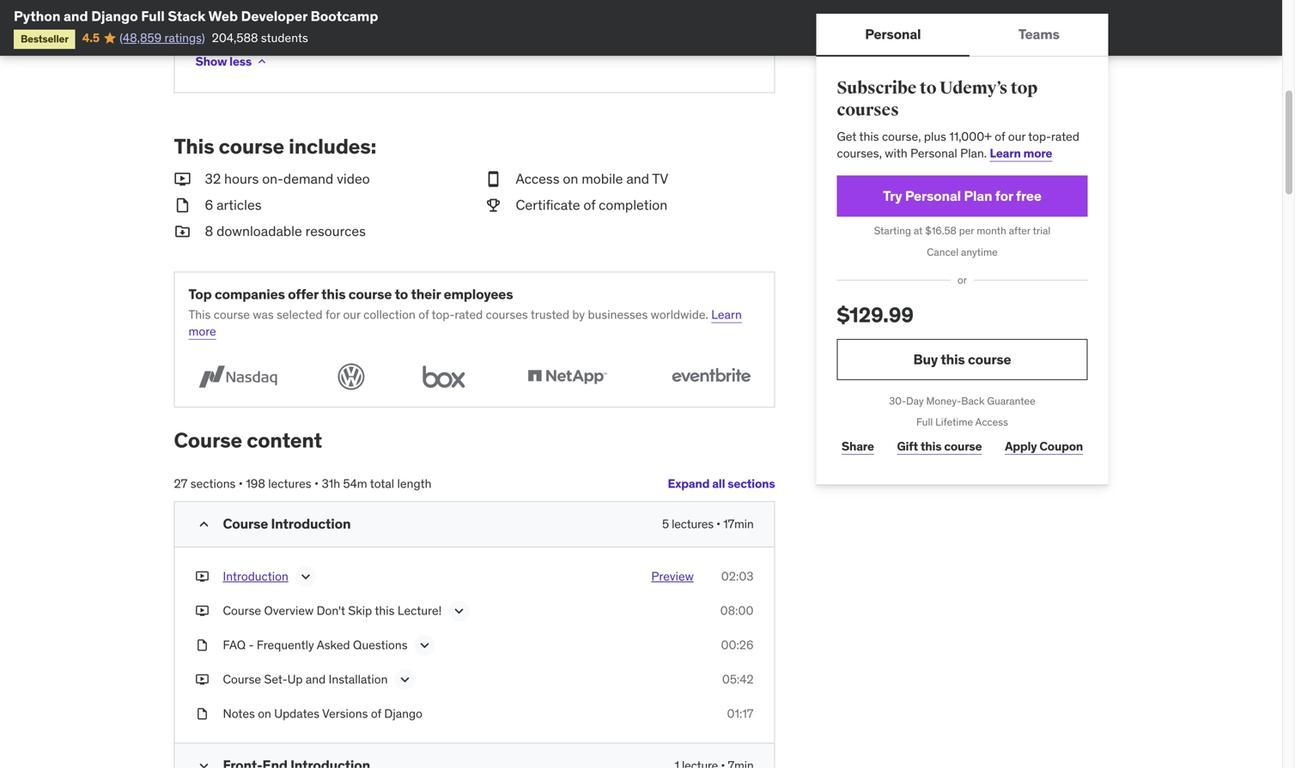 Task type: locate. For each thing, give the bounding box(es) containing it.
subscribe
[[837, 78, 917, 99]]

0 vertical spatial learn more
[[990, 146, 1053, 161]]

templates
[[391, 8, 447, 23]]

11,000+
[[950, 129, 992, 144]]

0 horizontal spatial and
[[64, 7, 88, 25]]

our inside get this course, plus 11,000+ of our top-rated courses, with personal plan.
[[1008, 129, 1026, 144]]

personal up $16.58
[[905, 187, 961, 205]]

course down introduction button
[[223, 603, 261, 619]]

0 vertical spatial our
[[1008, 129, 1026, 144]]

faq - frequently asked questions
[[223, 638, 408, 653]]

django
[[91, 7, 138, 25], [384, 707, 423, 722]]

django down installation
[[384, 707, 423, 722]]

1 vertical spatial access
[[976, 416, 1009, 429]]

1 vertical spatial to
[[395, 286, 408, 303]]

32 hours on-demand video
[[205, 170, 370, 188]]

free
[[1016, 187, 1042, 205]]

lectures
[[268, 476, 312, 492], [672, 517, 714, 532]]

course for course introduction
[[223, 515, 268, 533]]

0 vertical spatial small image
[[485, 196, 502, 215]]

course
[[174, 428, 242, 454], [223, 515, 268, 533], [223, 603, 261, 619], [223, 672, 261, 688]]

course for course overview don't skip this lecture!
[[223, 603, 261, 619]]

more up free
[[1024, 146, 1053, 161]]

our right the 11,000+
[[1008, 129, 1026, 144]]

businesses
[[588, 307, 648, 322]]

and
[[64, 7, 88, 25], [627, 170, 650, 188], [306, 672, 326, 688]]

xsmall image up the ratings)
[[195, 7, 209, 24]]

2 vertical spatial xsmall image
[[195, 672, 209, 689]]

xsmall image
[[255, 55, 269, 68], [195, 603, 209, 620], [195, 672, 209, 689]]

personal up subscribe
[[865, 25, 921, 43]]

access down the back
[[976, 416, 1009, 429]]

volkswagen image
[[332, 361, 370, 394]]

204,588 students
[[212, 30, 308, 45]]

course for course set-up and installation
[[223, 672, 261, 688]]

selected
[[277, 307, 323, 322]]

0 vertical spatial full
[[141, 7, 165, 25]]

sections
[[728, 476, 775, 492], [191, 476, 236, 492]]

•
[[239, 476, 243, 492], [314, 476, 319, 492], [717, 517, 721, 532]]

offer
[[288, 286, 319, 303]]

1 vertical spatial learn
[[712, 307, 742, 322]]

0 horizontal spatial more
[[189, 324, 216, 339]]

courses
[[837, 100, 899, 121], [486, 307, 528, 322]]

worldwide.
[[651, 307, 709, 322]]

course up "collection"
[[349, 286, 392, 303]]

xsmall image left introduction button
[[195, 569, 209, 585]]

27
[[174, 476, 188, 492]]

course left set-
[[223, 672, 261, 688]]

our
[[1008, 129, 1026, 144], [343, 307, 361, 322]]

sections right 27
[[191, 476, 236, 492]]

1 horizontal spatial rated
[[1052, 129, 1080, 144]]

2 vertical spatial for
[[326, 307, 340, 322]]

1 vertical spatial learn more link
[[189, 307, 742, 339]]

1 horizontal spatial more
[[1024, 146, 1053, 161]]

xsmall image for course overview don't skip this lecture!
[[195, 603, 209, 620]]

1 horizontal spatial show lecture description image
[[396, 672, 414, 689]]

personal down plus
[[911, 146, 958, 161]]

our down the top companies offer this course to their employees
[[343, 307, 361, 322]]

lectures right "198"
[[268, 476, 312, 492]]

learn more up free
[[990, 146, 1053, 161]]

show lecture description image right lecture!
[[451, 603, 468, 620]]

full up (48,859 ratings) on the top left of the page
[[141, 7, 165, 25]]

full inside 30-day money-back guarantee full lifetime access
[[917, 416, 933, 429]]

1 horizontal spatial learn
[[990, 146, 1021, 161]]

xsmall image
[[195, 7, 209, 24], [195, 569, 209, 585], [195, 637, 209, 654], [195, 706, 209, 723]]

small image for 32
[[174, 170, 191, 189]]

0 vertical spatial rated
[[1052, 129, 1080, 144]]

on left mobile
[[563, 170, 578, 188]]

1 vertical spatial lectures
[[672, 517, 714, 532]]

1 horizontal spatial top-
[[1029, 129, 1052, 144]]

0 horizontal spatial to
[[395, 286, 408, 303]]

per
[[959, 224, 975, 238]]

1 vertical spatial full
[[917, 416, 933, 429]]

0 vertical spatial on
[[563, 170, 578, 188]]

python
[[14, 7, 61, 25]]

0 horizontal spatial on
[[258, 707, 271, 722]]

1 sections from the left
[[728, 476, 775, 492]]

full down day
[[917, 416, 933, 429]]

small image
[[174, 170, 191, 189], [485, 170, 502, 189], [174, 196, 191, 215], [174, 222, 191, 241]]

and right up
[[306, 672, 326, 688]]

of down their
[[419, 307, 429, 322]]

2 xsmall image from the top
[[195, 569, 209, 585]]

1 horizontal spatial to
[[920, 78, 937, 99]]

notes
[[223, 707, 255, 722]]

access
[[516, 170, 560, 188], [976, 416, 1009, 429]]

1 horizontal spatial on
[[563, 170, 578, 188]]

0 vertical spatial learn
[[990, 146, 1021, 161]]

2 vertical spatial show lecture description image
[[396, 672, 414, 689]]

0 horizontal spatial sections
[[191, 476, 236, 492]]

0 vertical spatial introduction
[[271, 515, 351, 533]]

courses inside subscribe to udemy's top courses
[[837, 100, 899, 121]]

1 vertical spatial show lecture description image
[[451, 603, 468, 620]]

0 horizontal spatial learn more
[[189, 307, 742, 339]]

27 sections • 198 lectures • 31h 54m total length
[[174, 476, 432, 492]]

3 xsmall image from the top
[[195, 637, 209, 654]]

0 horizontal spatial our
[[343, 307, 361, 322]]

0 horizontal spatial top-
[[432, 307, 455, 322]]

coupon
[[1040, 439, 1083, 455]]

buy this course button
[[837, 339, 1088, 380]]

0 vertical spatial this
[[174, 134, 214, 160]]

access up certificate
[[516, 170, 560, 188]]

0 vertical spatial show lecture description image
[[297, 569, 314, 586]]

courses down "employees"
[[486, 307, 528, 322]]

lectures right 5
[[672, 517, 714, 532]]

• left the 17min
[[717, 517, 721, 532]]

learn more link up free
[[990, 146, 1053, 161]]

trial
[[1033, 224, 1051, 238]]

certificate of completion
[[516, 196, 668, 214]]

for down a
[[275, 25, 290, 40]]

learn more link for subscribe to udemy's top courses
[[990, 146, 1053, 161]]

1 vertical spatial xsmall image
[[195, 603, 209, 620]]

0 horizontal spatial •
[[239, 476, 243, 492]]

0 vertical spatial xsmall image
[[255, 55, 269, 68]]

1 horizontal spatial full
[[917, 416, 933, 429]]

1 vertical spatial more
[[189, 324, 216, 339]]

total
[[370, 476, 394, 492]]

0 horizontal spatial learn more link
[[189, 307, 742, 339]]

and up 4.5
[[64, 7, 88, 25]]

1 vertical spatial learn more
[[189, 307, 742, 339]]

course
[[219, 134, 284, 160], [349, 286, 392, 303], [214, 307, 250, 322], [968, 351, 1012, 368], [944, 439, 982, 455]]

0 horizontal spatial rated
[[455, 307, 483, 322]]

small image
[[485, 196, 502, 215], [195, 516, 213, 533], [195, 758, 213, 769]]

1 horizontal spatial and
[[306, 672, 326, 688]]

1 vertical spatial courses
[[486, 307, 528, 322]]

this
[[174, 134, 214, 160], [189, 307, 211, 322]]

learn inside learn more
[[712, 307, 742, 322]]

course down lifetime at right
[[944, 439, 982, 455]]

1 horizontal spatial learn more
[[990, 146, 1053, 161]]

0 horizontal spatial learn
[[712, 307, 742, 322]]

more for top companies offer this course to their employees
[[189, 324, 216, 339]]

0 vertical spatial learn more link
[[990, 146, 1053, 161]]

on
[[563, 170, 578, 188], [258, 707, 271, 722]]

content
[[247, 428, 322, 454]]

small image for access
[[485, 170, 502, 189]]

and for access on mobile and tv
[[627, 170, 650, 188]]

this up courses,
[[860, 129, 879, 144]]

gift
[[897, 439, 918, 455]]

1 vertical spatial this
[[189, 307, 211, 322]]

show lecture description image for installation
[[396, 672, 414, 689]]

their
[[411, 286, 441, 303]]

course introduction
[[223, 515, 351, 533]]

0 vertical spatial and
[[64, 7, 88, 25]]

2 sections from the left
[[191, 476, 236, 492]]

implement
[[223, 8, 281, 23]]

personal button
[[817, 14, 970, 55]]

this right the buy
[[941, 351, 965, 368]]

5
[[662, 517, 669, 532]]

2 horizontal spatial for
[[996, 187, 1013, 205]]

django up 4.5
[[91, 7, 138, 25]]

2 horizontal spatial and
[[627, 170, 650, 188]]

xsmall image inside show less button
[[255, 55, 269, 68]]

2 horizontal spatial show lecture description image
[[451, 603, 468, 620]]

learn for subscribe to udemy's top courses
[[990, 146, 1021, 161]]

0 horizontal spatial courses
[[486, 307, 528, 322]]

course up 27
[[174, 428, 242, 454]]

to left udemy's on the top right
[[920, 78, 937, 99]]

this right gift at bottom
[[921, 439, 942, 455]]

0 vertical spatial to
[[920, 78, 937, 99]]

students
[[261, 30, 308, 45]]

to
[[920, 78, 937, 99], [395, 286, 408, 303]]

course set-up and installation
[[223, 672, 388, 688]]

access inside 30-day money-back guarantee full lifetime access
[[976, 416, 1009, 429]]

$129.99
[[837, 302, 914, 328]]

on for notes
[[258, 707, 271, 722]]

1 horizontal spatial access
[[976, 416, 1009, 429]]

xsmall image left faq
[[195, 637, 209, 654]]

1 horizontal spatial django
[[384, 707, 423, 722]]

of right the 11,000+
[[995, 129, 1006, 144]]

1 vertical spatial for
[[996, 187, 1013, 205]]

1 horizontal spatial courses
[[837, 100, 899, 121]]

2 vertical spatial and
[[306, 672, 326, 688]]

on right 'notes'
[[258, 707, 271, 722]]

more down top
[[189, 324, 216, 339]]

to inside subscribe to udemy's top courses
[[920, 78, 937, 99]]

course up hours
[[219, 134, 284, 160]]

course up the back
[[968, 351, 1012, 368]]

frequently
[[257, 638, 314, 653]]

udemy's
[[940, 78, 1008, 99]]

1 horizontal spatial lectures
[[672, 517, 714, 532]]

• left 31h 54m at the bottom of the page
[[314, 476, 319, 492]]

and left 'tv' at the top right of the page
[[627, 170, 650, 188]]

show lecture description image down questions
[[396, 672, 414, 689]]

0 vertical spatial top-
[[1029, 129, 1052, 144]]

0 vertical spatial more
[[1024, 146, 1053, 161]]

0 horizontal spatial for
[[275, 25, 290, 40]]

0 horizontal spatial django
[[91, 7, 138, 25]]

1 vertical spatial personal
[[911, 146, 958, 161]]

1 vertical spatial on
[[258, 707, 271, 722]]

xsmall image left 'notes'
[[195, 706, 209, 723]]

top- down top
[[1029, 129, 1052, 144]]

4 xsmall image from the top
[[195, 706, 209, 723]]

this down top
[[189, 307, 211, 322]]

1 horizontal spatial our
[[1008, 129, 1026, 144]]

show lecture description image
[[297, 569, 314, 586], [451, 603, 468, 620], [396, 672, 414, 689]]

for
[[275, 25, 290, 40], [996, 187, 1013, 205], [326, 307, 340, 322]]

introduction up the 'overview'
[[223, 569, 289, 585]]

204,588
[[212, 30, 258, 45]]

personal
[[865, 25, 921, 43], [911, 146, 958, 161], [905, 187, 961, 205]]

1 horizontal spatial for
[[326, 307, 340, 322]]

course down "198"
[[223, 515, 268, 533]]

of right versions
[[371, 707, 381, 722]]

learn more link down "employees"
[[189, 307, 742, 339]]

show lecture description image up the 'overview'
[[297, 569, 314, 586]]

1 vertical spatial introduction
[[223, 569, 289, 585]]

0 vertical spatial personal
[[865, 25, 921, 43]]

small image for 6
[[174, 196, 191, 215]]

this up '32'
[[174, 134, 214, 160]]

for down the top companies offer this course to their employees
[[326, 307, 340, 322]]

top companies offer this course to their employees
[[189, 286, 513, 303]]

1 horizontal spatial sections
[[728, 476, 775, 492]]

2 horizontal spatial •
[[717, 517, 721, 532]]

plus
[[924, 129, 947, 144]]

of
[[995, 129, 1006, 144], [584, 196, 596, 214], [419, 307, 429, 322], [371, 707, 381, 722]]

rated
[[1052, 129, 1080, 144], [455, 307, 483, 322]]

introduction down 27 sections • 198 lectures • 31h 54m total length
[[271, 515, 351, 533]]

0 vertical spatial for
[[275, 25, 290, 40]]

ratings)
[[165, 30, 205, 45]]

this for this course includes:
[[174, 134, 214, 160]]

full
[[141, 7, 165, 25], [917, 416, 933, 429]]

for inside implement a full models-views-templates structure for your site
[[275, 25, 290, 40]]

learn more for subscribe to udemy's top courses
[[990, 146, 1053, 161]]

nasdaq image
[[189, 361, 287, 394]]

to up "collection"
[[395, 286, 408, 303]]

0 vertical spatial access
[[516, 170, 560, 188]]

top- inside get this course, plus 11,000+ of our top-rated courses, with personal plan.
[[1029, 129, 1052, 144]]

more
[[1024, 146, 1053, 161], [189, 324, 216, 339]]

tab list containing personal
[[817, 14, 1109, 57]]

courses down subscribe
[[837, 100, 899, 121]]

full
[[293, 8, 309, 23]]

lecture!
[[398, 603, 442, 619]]

• for 5
[[717, 517, 721, 532]]

• left "198"
[[239, 476, 243, 492]]

0 horizontal spatial lectures
[[268, 476, 312, 492]]

this right offer
[[321, 286, 346, 303]]

overview
[[264, 603, 314, 619]]

1 vertical spatial and
[[627, 170, 650, 188]]

apply coupon button
[[1001, 430, 1088, 464]]

tab list
[[817, 14, 1109, 57]]

get
[[837, 129, 857, 144]]

stack
[[168, 7, 206, 25]]

for left free
[[996, 187, 1013, 205]]

show lecture description image
[[416, 637, 433, 655]]

hours
[[224, 170, 259, 188]]

top- down their
[[432, 307, 455, 322]]

your
[[292, 25, 316, 40]]

on for access
[[563, 170, 578, 188]]

learn right worldwide. at the top of the page
[[712, 307, 742, 322]]

learn right plan.
[[990, 146, 1021, 161]]

0 vertical spatial courses
[[837, 100, 899, 121]]

completion
[[599, 196, 668, 214]]

1 vertical spatial small image
[[195, 516, 213, 533]]

collection
[[364, 307, 416, 322]]

1 horizontal spatial learn more link
[[990, 146, 1053, 161]]

learn more down "employees"
[[189, 307, 742, 339]]

sections right the all
[[728, 476, 775, 492]]

and for course set-up and installation
[[306, 672, 326, 688]]

trusted
[[531, 307, 570, 322]]



Task type: vqa. For each thing, say whether or not it's contained in the screenshot.
articles
yes



Task type: describe. For each thing, give the bounding box(es) containing it.
course overview don't skip this lecture!
[[223, 603, 442, 619]]

subscribe to udemy's top courses
[[837, 78, 1038, 121]]

plan.
[[961, 146, 987, 161]]

0 horizontal spatial show lecture description image
[[297, 569, 314, 586]]

32
[[205, 170, 221, 188]]

eventbrite image
[[662, 361, 761, 394]]

xsmall image for 00:26
[[195, 637, 209, 654]]

starting
[[874, 224, 911, 238]]

resources
[[306, 222, 366, 240]]

1 xsmall image from the top
[[195, 7, 209, 24]]

lifetime
[[936, 416, 973, 429]]

length
[[397, 476, 432, 492]]

0 horizontal spatial access
[[516, 170, 560, 188]]

-
[[249, 638, 254, 653]]

learn for top companies offer this course to their employees
[[712, 307, 742, 322]]

xsmall image for preview
[[195, 569, 209, 585]]

tv
[[652, 170, 669, 188]]

small image for 8
[[174, 222, 191, 241]]

top
[[1011, 78, 1038, 99]]

bootcamp
[[311, 7, 378, 25]]

a
[[284, 8, 290, 23]]

1 vertical spatial rated
[[455, 307, 483, 322]]

up
[[287, 672, 303, 688]]

this right skip
[[375, 603, 395, 619]]

this course was selected for our collection of top-rated courses trusted by businesses worldwide.
[[189, 307, 709, 322]]

all
[[712, 476, 725, 492]]

0 vertical spatial lectures
[[268, 476, 312, 492]]

1 horizontal spatial •
[[314, 476, 319, 492]]

site
[[318, 25, 338, 40]]

this inside get this course, plus 11,000+ of our top-rated courses, with personal plan.
[[860, 129, 879, 144]]

0 vertical spatial django
[[91, 7, 138, 25]]

back
[[962, 395, 985, 408]]

notes on updates versions of django
[[223, 707, 423, 722]]

cancel
[[927, 246, 959, 259]]

course inside $129.99 buy this course
[[968, 351, 1012, 368]]

0 horizontal spatial full
[[141, 7, 165, 25]]

6
[[205, 196, 213, 214]]

of inside get this course, plus 11,000+ of our top-rated courses, with personal plan.
[[995, 129, 1006, 144]]

2 vertical spatial personal
[[905, 187, 961, 205]]

$129.99 buy this course
[[837, 302, 1012, 368]]

xsmall image for 01:17
[[195, 706, 209, 723]]

learn more for top companies offer this course to their employees
[[189, 307, 742, 339]]

gift this course
[[897, 439, 982, 455]]

box image
[[415, 361, 473, 394]]

8
[[205, 222, 213, 240]]

8 downloadable resources
[[205, 222, 366, 240]]

preview
[[652, 569, 694, 585]]

structure
[[223, 25, 272, 40]]

apply
[[1005, 439, 1037, 455]]

plan
[[964, 187, 993, 205]]

this course includes:
[[174, 134, 377, 160]]

on-
[[262, 170, 283, 188]]

with
[[885, 146, 908, 161]]

developer
[[241, 7, 308, 25]]

introduction button
[[223, 569, 289, 589]]

30-
[[889, 395, 906, 408]]

show lecture description image for this
[[451, 603, 468, 620]]

top
[[189, 286, 212, 303]]

2 vertical spatial small image
[[195, 758, 213, 769]]

web
[[208, 7, 238, 25]]

4.5
[[82, 30, 100, 45]]

for inside try personal plan for free link
[[996, 187, 1013, 205]]

courses,
[[837, 146, 882, 161]]

apply coupon
[[1005, 439, 1083, 455]]

xsmall image for course set-up and installation
[[195, 672, 209, 689]]

updates
[[274, 707, 320, 722]]

01:17
[[727, 707, 754, 722]]

30-day money-back guarantee full lifetime access
[[889, 395, 1036, 429]]

money-
[[927, 395, 962, 408]]

this inside $129.99 buy this course
[[941, 351, 965, 368]]

or
[[958, 274, 967, 287]]

more for subscribe to udemy's top courses
[[1024, 146, 1053, 161]]

implement a full models-views-templates structure for your site
[[223, 8, 447, 40]]

bestseller
[[21, 32, 69, 45]]

mobile
[[582, 170, 623, 188]]

rated inside get this course, plus 11,000+ of our top-rated courses, with personal plan.
[[1052, 129, 1080, 144]]

00:26
[[721, 638, 754, 653]]

personal inside get this course, plus 11,000+ of our top-rated courses, with personal plan.
[[911, 146, 958, 161]]

at
[[914, 224, 923, 238]]

month
[[977, 224, 1007, 238]]

expand
[[668, 476, 710, 492]]

show less
[[195, 54, 252, 69]]

was
[[253, 307, 274, 322]]

show less button
[[195, 44, 269, 79]]

• for 27
[[239, 476, 243, 492]]

course down 'companies'
[[214, 307, 250, 322]]

python and django full stack web developer bootcamp
[[14, 7, 378, 25]]

of down access on mobile and tv
[[584, 196, 596, 214]]

this for this course was selected for our collection of top-rated courses trusted by businesses worldwide.
[[189, 307, 211, 322]]

anytime
[[961, 246, 998, 259]]

companies
[[215, 286, 285, 303]]

try personal plan for free
[[883, 187, 1042, 205]]

5 lectures • 17min
[[662, 517, 754, 532]]

course,
[[882, 129, 921, 144]]

(48,859 ratings)
[[120, 30, 205, 45]]

learn more link for top companies offer this course to their employees
[[189, 307, 742, 339]]

$16.58
[[926, 224, 957, 238]]

set-
[[264, 672, 288, 688]]

personal inside button
[[865, 25, 921, 43]]

1 vertical spatial our
[[343, 307, 361, 322]]

models-
[[312, 8, 356, 23]]

versions
[[322, 707, 368, 722]]

02:03
[[721, 569, 754, 585]]

faq
[[223, 638, 246, 653]]

gift this course link
[[893, 430, 987, 464]]

get this course, plus 11,000+ of our top-rated courses, with personal plan.
[[837, 129, 1080, 161]]

netapp image
[[518, 361, 617, 394]]

don't
[[317, 603, 345, 619]]

6 articles
[[205, 196, 262, 214]]

teams
[[1019, 25, 1060, 43]]

1 vertical spatial django
[[384, 707, 423, 722]]

includes:
[[289, 134, 377, 160]]

sections inside expand all sections dropdown button
[[728, 476, 775, 492]]

show
[[195, 54, 227, 69]]

expand all sections
[[668, 476, 775, 492]]

1 vertical spatial top-
[[432, 307, 455, 322]]

share
[[842, 439, 874, 455]]

31h 54m
[[322, 476, 367, 492]]

questions
[[353, 638, 408, 653]]

course for course content
[[174, 428, 242, 454]]



